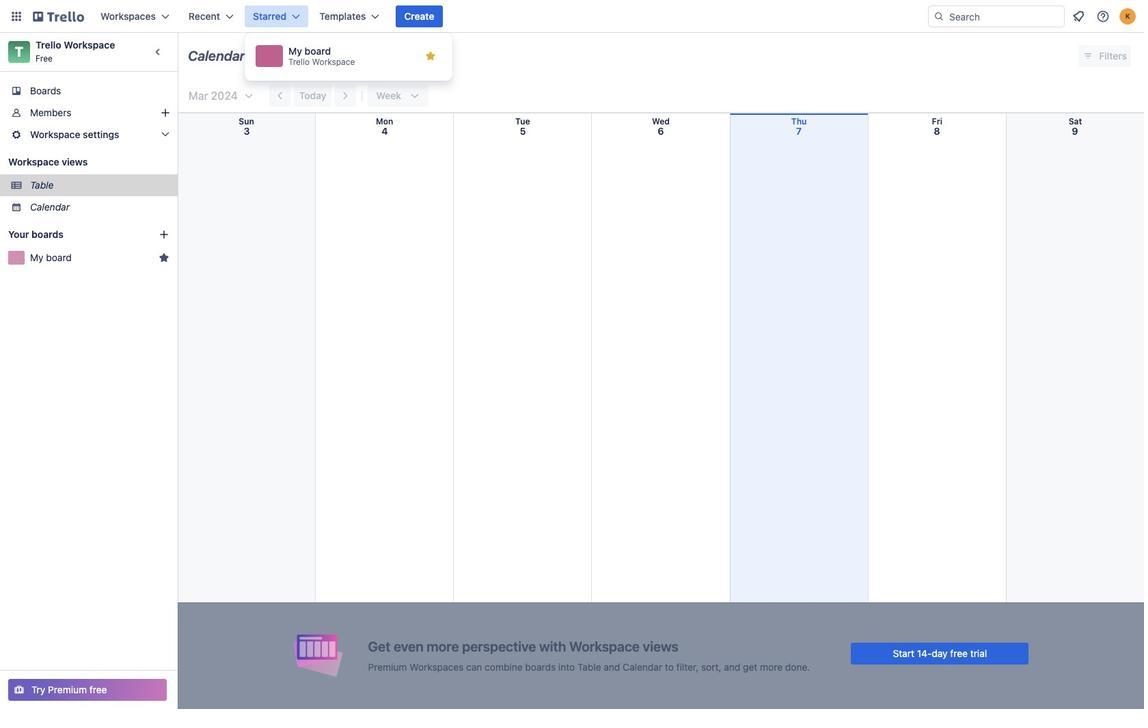 Task type: locate. For each thing, give the bounding box(es) containing it.
more right the get
[[760, 661, 783, 673]]

premium
[[368, 661, 407, 673], [48, 684, 87, 695]]

workspaces
[[101, 10, 156, 22], [410, 661, 464, 673]]

and
[[604, 661, 621, 673], [724, 661, 741, 673]]

starred icon image
[[425, 51, 436, 62], [159, 252, 170, 263]]

0 vertical spatial calendar
[[188, 48, 245, 64]]

6
[[658, 125, 664, 137]]

1 horizontal spatial views
[[643, 638, 679, 654]]

board for my board
[[46, 252, 72, 263]]

workspaces down "even"
[[410, 661, 464, 673]]

views down workspace settings
[[62, 156, 88, 168]]

views up 'to'
[[643, 638, 679, 654]]

my down your boards
[[30, 252, 43, 263]]

starred icon image down the create button
[[425, 51, 436, 62]]

1 horizontal spatial free
[[951, 647, 968, 659]]

workspace down members
[[30, 129, 80, 140]]

my inside my board trello workspace
[[289, 45, 302, 57]]

and right into on the bottom of the page
[[604, 661, 621, 673]]

recent button
[[180, 5, 242, 27]]

sat
[[1069, 116, 1083, 127]]

0 horizontal spatial table
[[30, 179, 54, 191]]

views inside get even more perspective with workspace views premium workspaces can combine boards into table and calendar to filter, sort, and get more done.
[[643, 638, 679, 654]]

calendar left 'to'
[[623, 661, 663, 673]]

boards inside get even more perspective with workspace views premium workspaces can combine boards into table and calendar to filter, sort, and get more done.
[[525, 661, 556, 673]]

calendar up your boards
[[30, 201, 70, 213]]

Search field
[[945, 6, 1065, 27]]

1 vertical spatial free
[[90, 684, 107, 695]]

0 horizontal spatial starred icon image
[[159, 252, 170, 263]]

1 vertical spatial board
[[46, 252, 72, 263]]

get even more perspective with workspace views premium workspaces can combine boards into table and calendar to filter, sort, and get more done.
[[368, 638, 811, 673]]

mar 2024
[[189, 90, 238, 102]]

my board link
[[30, 251, 153, 265]]

get
[[743, 661, 758, 673]]

0 horizontal spatial free
[[90, 684, 107, 695]]

free right try
[[90, 684, 107, 695]]

1 horizontal spatial more
[[760, 661, 783, 673]]

0 horizontal spatial workspaces
[[101, 10, 156, 22]]

even
[[394, 638, 424, 654]]

fri
[[932, 116, 943, 127]]

0 notifications image
[[1071, 8, 1087, 25]]

2024
[[211, 90, 238, 102]]

workspace settings button
[[0, 124, 178, 146]]

1 horizontal spatial trello
[[289, 57, 310, 67]]

workspace down workspace settings
[[8, 156, 59, 168]]

my down the starred popup button
[[289, 45, 302, 57]]

board inside my board trello workspace
[[305, 45, 331, 57]]

workspace inside my board trello workspace
[[312, 57, 355, 67]]

workspace inside trello workspace free
[[64, 39, 115, 51]]

filters button
[[1079, 45, 1132, 67]]

members link
[[0, 102, 178, 124]]

0 vertical spatial workspaces
[[101, 10, 156, 22]]

workspace inside get even more perspective with workspace views premium workspaces can combine boards into table and calendar to filter, sort, and get more done.
[[570, 638, 640, 654]]

calendar
[[188, 48, 245, 64], [30, 201, 70, 213], [623, 661, 663, 673]]

1 horizontal spatial and
[[724, 661, 741, 673]]

board
[[305, 45, 331, 57], [46, 252, 72, 263]]

0 horizontal spatial more
[[427, 638, 459, 654]]

tue
[[516, 116, 530, 127]]

1 horizontal spatial board
[[305, 45, 331, 57]]

done.
[[786, 661, 811, 673]]

table link
[[30, 178, 170, 192]]

1 and from the left
[[604, 661, 621, 673]]

premium inside button
[[48, 684, 87, 695]]

boards up my board
[[32, 228, 64, 240]]

my
[[289, 45, 302, 57], [30, 252, 43, 263]]

0 vertical spatial premium
[[368, 661, 407, 673]]

7
[[797, 125, 802, 137]]

1 horizontal spatial starred icon image
[[425, 51, 436, 62]]

table inside get even more perspective with workspace views premium workspaces can combine boards into table and calendar to filter, sort, and get more done.
[[578, 661, 601, 673]]

board for my board trello workspace
[[305, 45, 331, 57]]

templates button
[[311, 5, 388, 27]]

1 vertical spatial premium
[[48, 684, 87, 695]]

boards
[[32, 228, 64, 240], [525, 661, 556, 673]]

1 vertical spatial boards
[[525, 661, 556, 673]]

board down your boards with 1 items element
[[46, 252, 72, 263]]

trello up free
[[36, 39, 61, 51]]

1 vertical spatial workspaces
[[410, 661, 464, 673]]

trello
[[36, 39, 61, 51], [289, 57, 310, 67]]

workspace up today
[[312, 57, 355, 67]]

5
[[520, 125, 526, 137]]

table right into on the bottom of the page
[[578, 661, 601, 673]]

more right "even"
[[427, 638, 459, 654]]

workspace
[[64, 39, 115, 51], [312, 57, 355, 67], [30, 129, 80, 140], [8, 156, 59, 168], [570, 638, 640, 654]]

table down the "workspace views"
[[30, 179, 54, 191]]

trello up today
[[289, 57, 310, 67]]

1 vertical spatial starred icon image
[[159, 252, 170, 263]]

1 vertical spatial table
[[578, 661, 601, 673]]

my board trello workspace
[[289, 45, 355, 67]]

1 vertical spatial trello
[[289, 57, 310, 67]]

calendar link
[[30, 200, 170, 214]]

board down templates
[[305, 45, 331, 57]]

0 vertical spatial trello
[[36, 39, 61, 51]]

workspaces button
[[92, 5, 178, 27]]

free right the 'day'
[[951, 647, 968, 659]]

views
[[62, 156, 88, 168], [643, 638, 679, 654]]

calendar down recent dropdown button
[[188, 48, 245, 64]]

boards link
[[0, 80, 178, 102]]

more
[[427, 638, 459, 654], [760, 661, 783, 673]]

week button
[[368, 85, 429, 107]]

premium down get
[[368, 661, 407, 673]]

1 horizontal spatial boards
[[525, 661, 556, 673]]

0 vertical spatial my
[[289, 45, 302, 57]]

boards down the with
[[525, 661, 556, 673]]

try premium free
[[31, 684, 107, 695]]

0 vertical spatial views
[[62, 156, 88, 168]]

create
[[404, 10, 435, 22]]

workspace down back to home image on the left of page
[[64, 39, 115, 51]]

0 horizontal spatial premium
[[48, 684, 87, 695]]

workspace up into on the bottom of the page
[[570, 638, 640, 654]]

2 horizontal spatial calendar
[[623, 661, 663, 673]]

1 vertical spatial views
[[643, 638, 679, 654]]

1 vertical spatial calendar
[[30, 201, 70, 213]]

1 horizontal spatial table
[[578, 661, 601, 673]]

9
[[1073, 125, 1079, 137]]

table
[[30, 179, 54, 191], [578, 661, 601, 673]]

0 vertical spatial board
[[305, 45, 331, 57]]

recent
[[189, 10, 220, 22]]

2 vertical spatial calendar
[[623, 661, 663, 673]]

0 horizontal spatial my
[[30, 252, 43, 263]]

your boards
[[8, 228, 64, 240]]

my for my board
[[30, 252, 43, 263]]

primary element
[[0, 0, 1145, 33]]

free inside button
[[90, 684, 107, 695]]

trello workspace free
[[36, 39, 115, 64]]

free
[[951, 647, 968, 659], [90, 684, 107, 695]]

workspaces up workspace navigation collapse icon
[[101, 10, 156, 22]]

1 vertical spatial more
[[760, 661, 783, 673]]

1 horizontal spatial workspaces
[[410, 661, 464, 673]]

0 vertical spatial boards
[[32, 228, 64, 240]]

0 vertical spatial more
[[427, 638, 459, 654]]

starred icon image down add board 'icon'
[[159, 252, 170, 263]]

0 vertical spatial table
[[30, 179, 54, 191]]

week
[[376, 90, 401, 101]]

0 horizontal spatial and
[[604, 661, 621, 673]]

workspace inside workspace settings 'popup button'
[[30, 129, 80, 140]]

1 horizontal spatial my
[[289, 45, 302, 57]]

0 horizontal spatial board
[[46, 252, 72, 263]]

mon
[[376, 116, 393, 127]]

premium right try
[[48, 684, 87, 695]]

1 horizontal spatial premium
[[368, 661, 407, 673]]

0 horizontal spatial calendar
[[30, 201, 70, 213]]

1 vertical spatial my
[[30, 252, 43, 263]]

0 horizontal spatial trello
[[36, 39, 61, 51]]

and left the get
[[724, 661, 741, 673]]

my for my board trello workspace
[[289, 45, 302, 57]]



Task type: describe. For each thing, give the bounding box(es) containing it.
start
[[893, 647, 915, 659]]

Calendar text field
[[188, 43, 245, 69]]

try
[[31, 684, 45, 695]]

open information menu image
[[1097, 10, 1111, 23]]

starred
[[253, 10, 287, 22]]

perspective
[[462, 638, 536, 654]]

sort,
[[702, 661, 722, 673]]

trello workspace link
[[36, 39, 115, 51]]

settings
[[83, 129, 119, 140]]

add board image
[[159, 229, 170, 240]]

members
[[30, 107, 71, 118]]

0 vertical spatial free
[[951, 647, 968, 659]]

trial
[[971, 647, 988, 659]]

to
[[665, 661, 674, 673]]

day
[[932, 647, 948, 659]]

starred button
[[245, 5, 309, 27]]

get
[[368, 638, 391, 654]]

templates
[[320, 10, 366, 22]]

start 14-day free trial link
[[852, 642, 1029, 664]]

can
[[466, 661, 482, 673]]

8
[[934, 125, 941, 137]]

filter,
[[677, 661, 699, 673]]

0 horizontal spatial views
[[62, 156, 88, 168]]

today button
[[294, 85, 332, 107]]

into
[[559, 661, 575, 673]]

1 horizontal spatial calendar
[[188, 48, 245, 64]]

calendar inside get even more perspective with workspace views premium workspaces can combine boards into table and calendar to filter, sort, and get more done.
[[623, 661, 663, 673]]

search image
[[934, 11, 945, 22]]

3
[[244, 125, 250, 137]]

workspace views
[[8, 156, 88, 168]]

my board
[[30, 252, 72, 263]]

premium inside get even more perspective with workspace views premium workspaces can combine boards into table and calendar to filter, sort, and get more done.
[[368, 661, 407, 673]]

today
[[299, 90, 327, 101]]

wed
[[652, 116, 670, 127]]

mar
[[189, 90, 208, 102]]

4
[[382, 125, 388, 137]]

thu
[[792, 116, 807, 127]]

trello inside my board trello workspace
[[289, 57, 310, 67]]

t
[[15, 44, 23, 59]]

workspace navigation collapse icon image
[[149, 42, 168, 62]]

free
[[36, 53, 53, 64]]

workspaces inside popup button
[[101, 10, 156, 22]]

boards
[[30, 85, 61, 96]]

0 vertical spatial starred icon image
[[425, 51, 436, 62]]

workspaces inside get even more perspective with workspace views premium workspaces can combine boards into table and calendar to filter, sort, and get more done.
[[410, 661, 464, 673]]

with
[[540, 638, 567, 654]]

workspace settings
[[30, 129, 119, 140]]

mar 2024 button
[[183, 85, 254, 107]]

trello inside trello workspace free
[[36, 39, 61, 51]]

create button
[[396, 5, 443, 27]]

try premium free button
[[8, 679, 167, 701]]

start 14-day free trial
[[893, 647, 988, 659]]

t link
[[8, 41, 30, 63]]

your
[[8, 228, 29, 240]]

2 and from the left
[[724, 661, 741, 673]]

back to home image
[[33, 5, 84, 27]]

14-
[[918, 647, 932, 659]]

sun
[[239, 116, 254, 127]]

0 horizontal spatial boards
[[32, 228, 64, 240]]

kendallparks02 (kendallparks02) image
[[1120, 8, 1137, 25]]

combine
[[485, 661, 523, 673]]

your boards with 1 items element
[[8, 226, 138, 243]]

filters
[[1100, 50, 1128, 62]]



Task type: vqa. For each thing, say whether or not it's contained in the screenshot.
REMOTE associated with The Remote Class Template link
no



